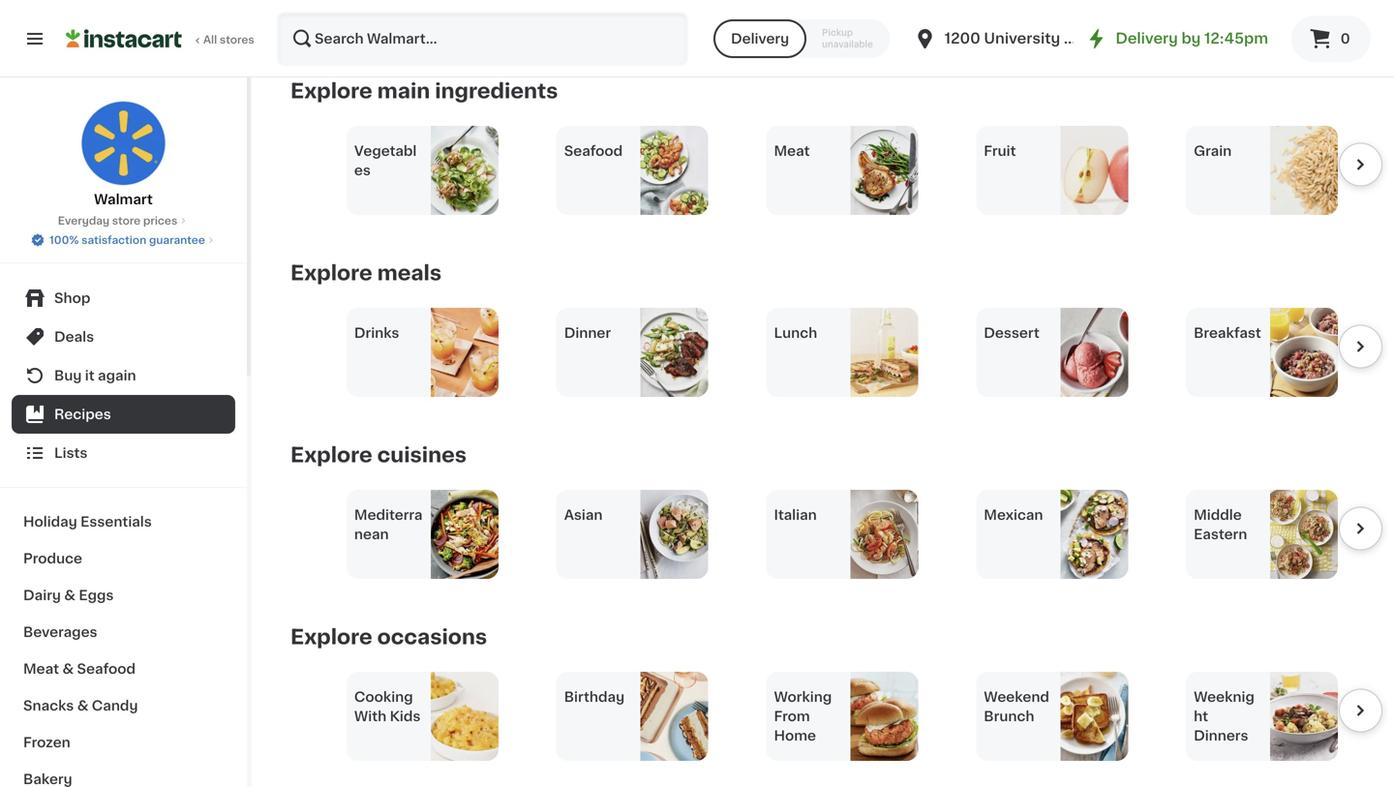 Task type: vqa. For each thing, say whether or not it's contained in the screenshot.


Task type: locate. For each thing, give the bounding box(es) containing it.
1 explore from the top
[[290, 81, 372, 101]]

deals
[[54, 330, 94, 344]]

2 item carousel region from the top
[[290, 308, 1383, 397]]

university
[[984, 31, 1060, 46]]

explore up mediterra
[[290, 445, 372, 465]]

& left "candy"
[[77, 699, 88, 713]]

delivery
[[1116, 31, 1178, 46], [731, 32, 789, 46]]

meat inside item carousel "region"
[[774, 144, 810, 158]]

& inside meat & seafood link
[[62, 662, 74, 676]]

by
[[1182, 31, 1201, 46]]

vegetabl es
[[354, 144, 417, 177]]

item carousel region for explore meals
[[290, 308, 1383, 397]]

0 horizontal spatial meat
[[23, 662, 59, 676]]

explore main ingredients
[[290, 81, 558, 101]]

delivery for delivery by 12:45pm
[[1116, 31, 1178, 46]]

weeknig
[[1194, 690, 1255, 704]]

lunch link
[[766, 308, 918, 397]]

3 explore from the top
[[290, 445, 372, 465]]

explore for explore cuisines
[[290, 445, 372, 465]]

working from home link
[[766, 672, 918, 761]]

drinks link
[[347, 308, 499, 397]]

cooking with kids
[[354, 690, 421, 723]]

bakery link
[[12, 761, 235, 787]]

1 horizontal spatial delivery
[[1116, 31, 1178, 46]]

lists link
[[12, 434, 235, 472]]

weeknig ht dinners link
[[1186, 672, 1338, 761]]

1 horizontal spatial seafood
[[564, 144, 623, 158]]

4 item carousel region from the top
[[290, 672, 1383, 761]]

item carousel region containing drinks
[[290, 308, 1383, 397]]

100% satisfaction guarantee
[[49, 235, 205, 245]]

meat & seafood link
[[12, 651, 235, 687]]

dessert
[[984, 326, 1040, 340]]

0 vertical spatial &
[[64, 589, 76, 602]]

item carousel region for explore occasions
[[290, 672, 1383, 761]]

explore up drinks
[[290, 263, 372, 283]]

0 vertical spatial meat
[[774, 144, 810, 158]]

explore for explore occasions
[[290, 627, 372, 647]]

meat for meat & seafood
[[23, 662, 59, 676]]

meat
[[774, 144, 810, 158], [23, 662, 59, 676]]

item carousel region
[[290, 126, 1383, 215], [290, 308, 1383, 397], [290, 490, 1383, 579], [290, 672, 1383, 761]]

lists
[[54, 446, 88, 460]]

0 horizontal spatial delivery
[[731, 32, 789, 46]]

holiday
[[23, 515, 77, 529]]

vegetabl
[[354, 144, 417, 158]]

cooking
[[354, 690, 413, 704]]

dairy
[[23, 589, 61, 602]]

recipes link
[[12, 395, 235, 434]]

buy it again
[[54, 369, 136, 382]]

kids
[[390, 710, 421, 723]]

Search field
[[279, 14, 686, 64]]

mediterra nean link
[[347, 490, 499, 579]]

again
[[98, 369, 136, 382]]

mexican
[[984, 508, 1043, 522]]

from
[[774, 710, 810, 723]]

1 vertical spatial &
[[62, 662, 74, 676]]

birthday
[[564, 690, 625, 704]]

1 item carousel region from the top
[[290, 126, 1383, 215]]

main
[[377, 81, 430, 101]]

meat link
[[766, 126, 918, 215]]

holiday essentials link
[[12, 503, 235, 540]]

explore for explore meals
[[290, 263, 372, 283]]

drinks
[[354, 326, 399, 340]]

1 horizontal spatial meat
[[774, 144, 810, 158]]

beverages link
[[12, 614, 235, 651]]

0 horizontal spatial seafood
[[77, 662, 136, 676]]

item carousel region containing cooking with kids
[[290, 672, 1383, 761]]

cuisines
[[377, 445, 467, 465]]

snacks & candy link
[[12, 687, 235, 724]]

buy
[[54, 369, 82, 382]]

fruit link
[[976, 126, 1128, 215]]

occasions
[[377, 627, 487, 647]]

service type group
[[714, 19, 890, 58]]

dairy & eggs
[[23, 589, 114, 602]]

item carousel region for explore cuisines
[[290, 490, 1383, 579]]

item carousel region containing mediterra nean
[[290, 490, 1383, 579]]

1 vertical spatial meat
[[23, 662, 59, 676]]

2 explore from the top
[[290, 263, 372, 283]]

& for dairy
[[64, 589, 76, 602]]

None search field
[[277, 12, 688, 66]]

1200
[[945, 31, 981, 46]]

& left eggs
[[64, 589, 76, 602]]

candy
[[92, 699, 138, 713]]

delivery button
[[714, 19, 807, 58]]

recipes
[[54, 408, 111, 421]]

& inside the dairy & eggs link
[[64, 589, 76, 602]]

vegetabl es link
[[347, 126, 499, 215]]

explore left main
[[290, 81, 372, 101]]

explore up cooking
[[290, 627, 372, 647]]

frozen
[[23, 736, 70, 749]]

working from home
[[774, 690, 832, 743]]

stores
[[220, 34, 254, 45]]

birthday link
[[556, 672, 708, 761]]

brunch
[[984, 710, 1035, 723]]

mexican link
[[976, 490, 1128, 579]]

2 vertical spatial &
[[77, 699, 88, 713]]

frozen link
[[12, 724, 235, 761]]

breakfast link
[[1186, 308, 1338, 397]]

3 item carousel region from the top
[[290, 490, 1383, 579]]

dinners
[[1194, 729, 1249, 743]]

& down beverages
[[62, 662, 74, 676]]

meat & seafood
[[23, 662, 136, 676]]

item carousel region containing vegetabl es
[[290, 126, 1383, 215]]

walmart
[[94, 193, 153, 206]]

explore for explore main ingredients
[[290, 81, 372, 101]]

0 button
[[1292, 15, 1371, 62]]

& inside snacks & candy link
[[77, 699, 88, 713]]

4 explore from the top
[[290, 627, 372, 647]]

delivery inside button
[[731, 32, 789, 46]]

produce
[[23, 552, 82, 565]]

everyday store prices link
[[58, 213, 189, 228]]

weekend brunch link
[[976, 672, 1128, 761]]



Task type: describe. For each thing, give the bounding box(es) containing it.
meals
[[377, 263, 442, 283]]

1200 university ave
[[945, 31, 1092, 46]]

0 vertical spatial seafood
[[564, 144, 623, 158]]

item carousel region for explore main ingredients
[[290, 126, 1383, 215]]

delivery by 12:45pm
[[1116, 31, 1268, 46]]

nean
[[354, 528, 389, 541]]

home
[[774, 729, 816, 743]]

asian link
[[556, 490, 708, 579]]

& for meat
[[62, 662, 74, 676]]

& for snacks
[[77, 699, 88, 713]]

delivery for delivery
[[731, 32, 789, 46]]

grain link
[[1186, 126, 1338, 215]]

italian link
[[766, 490, 918, 579]]

dinner
[[564, 326, 611, 340]]

dinner link
[[556, 308, 708, 397]]

walmart link
[[81, 101, 166, 209]]

grain
[[1194, 144, 1232, 158]]

eastern
[[1194, 528, 1247, 541]]

100%
[[49, 235, 79, 245]]

delivery by 12:45pm link
[[1085, 27, 1268, 50]]

ingredients
[[435, 81, 558, 101]]

italian
[[774, 508, 817, 522]]

lunch
[[774, 326, 817, 340]]

with
[[354, 710, 387, 723]]

fruit
[[984, 144, 1016, 158]]

middle
[[1194, 508, 1242, 522]]

shop link
[[12, 279, 235, 318]]

bakery
[[23, 773, 72, 786]]

walmart logo image
[[81, 101, 166, 186]]

1 vertical spatial seafood
[[77, 662, 136, 676]]

middle eastern
[[1194, 508, 1247, 541]]

guarantee
[[149, 235, 205, 245]]

explore cuisines
[[290, 445, 467, 465]]

dessert link
[[976, 308, 1128, 397]]

ave
[[1064, 31, 1092, 46]]

asian
[[564, 508, 603, 522]]

ht
[[1194, 710, 1208, 723]]

weeknig ht dinners
[[1194, 690, 1255, 743]]

it
[[85, 369, 95, 382]]

12:45pm
[[1204, 31, 1268, 46]]

explore occasions
[[290, 627, 487, 647]]

buy it again link
[[12, 356, 235, 395]]

snacks & candy
[[23, 699, 138, 713]]

1200 university ave button
[[914, 12, 1092, 66]]

es
[[354, 164, 371, 177]]

100% satisfaction guarantee button
[[30, 228, 217, 248]]

seafood link
[[556, 126, 708, 215]]

mediterra
[[354, 508, 423, 522]]

produce link
[[12, 540, 235, 577]]

cooking with kids link
[[347, 672, 499, 761]]

breakfast
[[1194, 326, 1261, 340]]

shop
[[54, 291, 90, 305]]

instacart logo image
[[66, 27, 182, 50]]

all
[[203, 34, 217, 45]]

meat for meat
[[774, 144, 810, 158]]

mediterra nean
[[354, 508, 423, 541]]

weekend brunch
[[984, 690, 1049, 723]]

snacks
[[23, 699, 74, 713]]

explore meals
[[290, 263, 442, 283]]

everyday
[[58, 215, 109, 226]]

working
[[774, 690, 832, 704]]

all stores link
[[66, 12, 256, 66]]

0
[[1341, 32, 1350, 46]]

satisfaction
[[81, 235, 146, 245]]

middle eastern link
[[1186, 490, 1338, 579]]

holiday essentials
[[23, 515, 152, 529]]

weekend
[[984, 690, 1049, 704]]

everyday store prices
[[58, 215, 177, 226]]

beverages
[[23, 625, 97, 639]]

store
[[112, 215, 141, 226]]

all stores
[[203, 34, 254, 45]]

dairy & eggs link
[[12, 577, 235, 614]]



